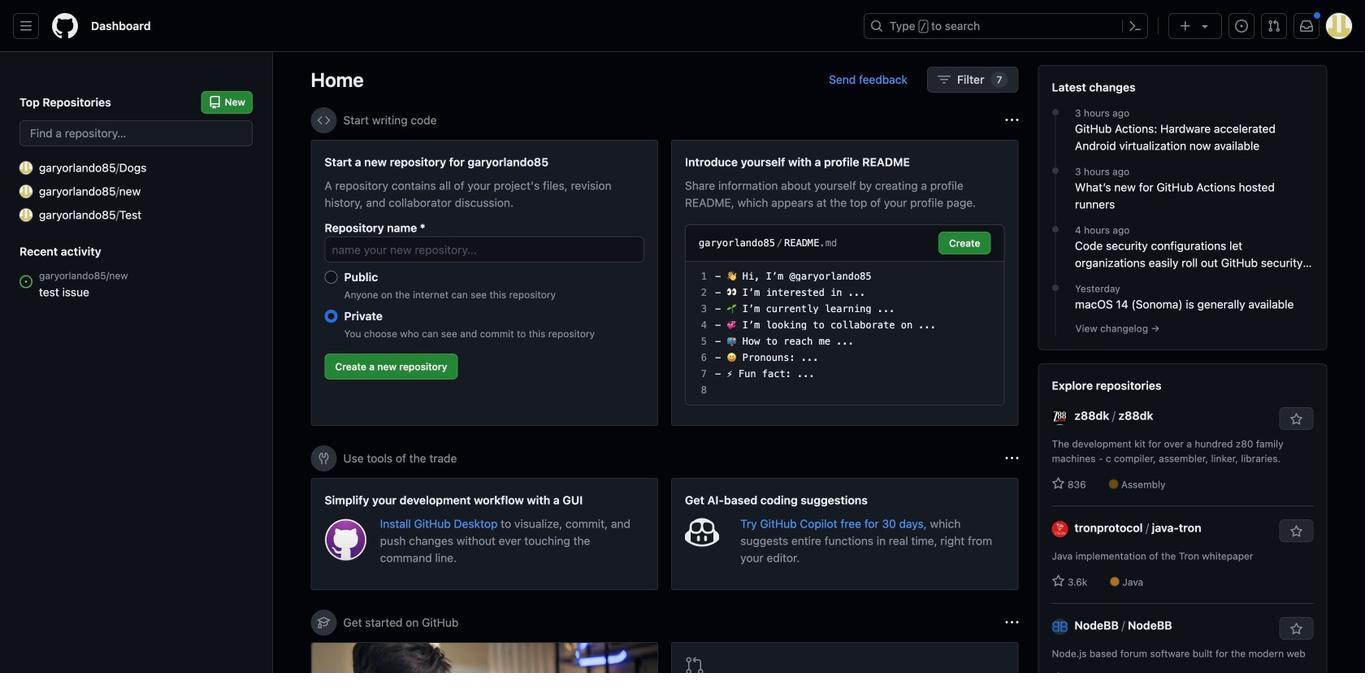 Task type: vqa. For each thing, say whether or not it's contained in the screenshot.
shield icon
no



Task type: locate. For each thing, give the bounding box(es) containing it.
get ai-based coding suggestions element
[[672, 478, 1019, 590]]

star this repository image for the star image for @tronprotocol profile icon
[[1291, 525, 1304, 538]]

test image
[[20, 209, 33, 222]]

why am i seeing this? image
[[1006, 114, 1019, 127], [1006, 616, 1019, 629]]

2 star image from the top
[[1052, 575, 1065, 588]]

filter image
[[938, 73, 951, 86]]

0 vertical spatial star image
[[1052, 477, 1065, 490]]

star image
[[1052, 477, 1065, 490], [1052, 575, 1065, 588]]

plus image
[[1180, 20, 1193, 33]]

None radio
[[325, 310, 338, 323]]

@z88dk profile image
[[1052, 409, 1069, 425]]

2 vertical spatial star this repository image
[[1291, 623, 1304, 636]]

0 vertical spatial git pull request image
[[1268, 20, 1281, 33]]

notifications image
[[1301, 20, 1314, 33]]

why am i seeing this? image
[[1006, 452, 1019, 465]]

none radio inside start a new repository element
[[325, 271, 338, 284]]

1 why am i seeing this? image from the top
[[1006, 114, 1019, 127]]

1 horizontal spatial git pull request image
[[1268, 20, 1281, 33]]

2 vertical spatial dot fill image
[[1050, 223, 1063, 236]]

star this repository image
[[1291, 413, 1304, 426], [1291, 525, 1304, 538], [1291, 623, 1304, 636]]

1 vertical spatial star image
[[1052, 575, 1065, 588]]

1 vertical spatial dot fill image
[[1050, 164, 1063, 177]]

homepage image
[[52, 13, 78, 39]]

0 vertical spatial why am i seeing this? image
[[1006, 114, 1019, 127]]

what is github? image
[[312, 643, 658, 673]]

triangle down image
[[1199, 20, 1212, 33]]

2 star this repository image from the top
[[1291, 525, 1304, 538]]

simplify your development workflow with a gui element
[[311, 478, 659, 590]]

None radio
[[325, 271, 338, 284]]

1 star image from the top
[[1052, 477, 1065, 490]]

0 vertical spatial star this repository image
[[1291, 413, 1304, 426]]

@nodebb profile image
[[1052, 619, 1069, 635]]

1 star this repository image from the top
[[1291, 413, 1304, 426]]

none radio inside start a new repository element
[[325, 310, 338, 323]]

None submit
[[939, 232, 991, 254]]

name your new repository... text field
[[325, 237, 645, 263]]

issue opened image
[[1236, 20, 1249, 33]]

explore repositories navigation
[[1039, 363, 1328, 673]]

git pull request image
[[1268, 20, 1281, 33], [685, 656, 705, 673]]

star image for @z88dk profile icon
[[1052, 477, 1065, 490]]

1 dot fill image from the top
[[1050, 106, 1063, 119]]

1 vertical spatial star this repository image
[[1291, 525, 1304, 538]]

dogs image
[[20, 161, 33, 174]]

dot fill image
[[1050, 106, 1063, 119], [1050, 164, 1063, 177], [1050, 223, 1063, 236]]

star image up @tronprotocol profile icon
[[1052, 477, 1065, 490]]

star image for @tronprotocol profile icon
[[1052, 575, 1065, 588]]

3 star this repository image from the top
[[1291, 623, 1304, 636]]

2 why am i seeing this? image from the top
[[1006, 616, 1019, 629]]

star image up @nodebb profile icon
[[1052, 575, 1065, 588]]

1 vertical spatial why am i seeing this? image
[[1006, 616, 1019, 629]]

0 vertical spatial dot fill image
[[1050, 106, 1063, 119]]

1 vertical spatial git pull request image
[[685, 656, 705, 673]]



Task type: describe. For each thing, give the bounding box(es) containing it.
github desktop image
[[325, 519, 367, 561]]

dot fill image
[[1050, 281, 1063, 294]]

Find a repository… text field
[[20, 120, 253, 146]]

open issue image
[[20, 275, 33, 288]]

tools image
[[317, 452, 330, 465]]

Top Repositories search field
[[20, 120, 253, 146]]

0 horizontal spatial git pull request image
[[685, 656, 705, 673]]

introduce yourself with a profile readme element
[[672, 140, 1019, 426]]

what is github? element
[[311, 642, 659, 673]]

star this repository image for the star image corresponding to @z88dk profile icon
[[1291, 413, 1304, 426]]

command palette image
[[1129, 20, 1142, 33]]

2 dot fill image from the top
[[1050, 164, 1063, 177]]

@tronprotocol profile image
[[1052, 521, 1069, 537]]

explore element
[[1039, 65, 1328, 673]]

new image
[[20, 185, 33, 198]]

why am i seeing this? image for start a new repository element on the left of page
[[1006, 114, 1019, 127]]

start a new repository element
[[311, 140, 659, 426]]

code image
[[317, 114, 330, 127]]

none submit inside "introduce yourself with a profile readme" element
[[939, 232, 991, 254]]

3 dot fill image from the top
[[1050, 223, 1063, 236]]

why am i seeing this? image for what is github? element
[[1006, 616, 1019, 629]]

mortar board image
[[317, 616, 330, 629]]



